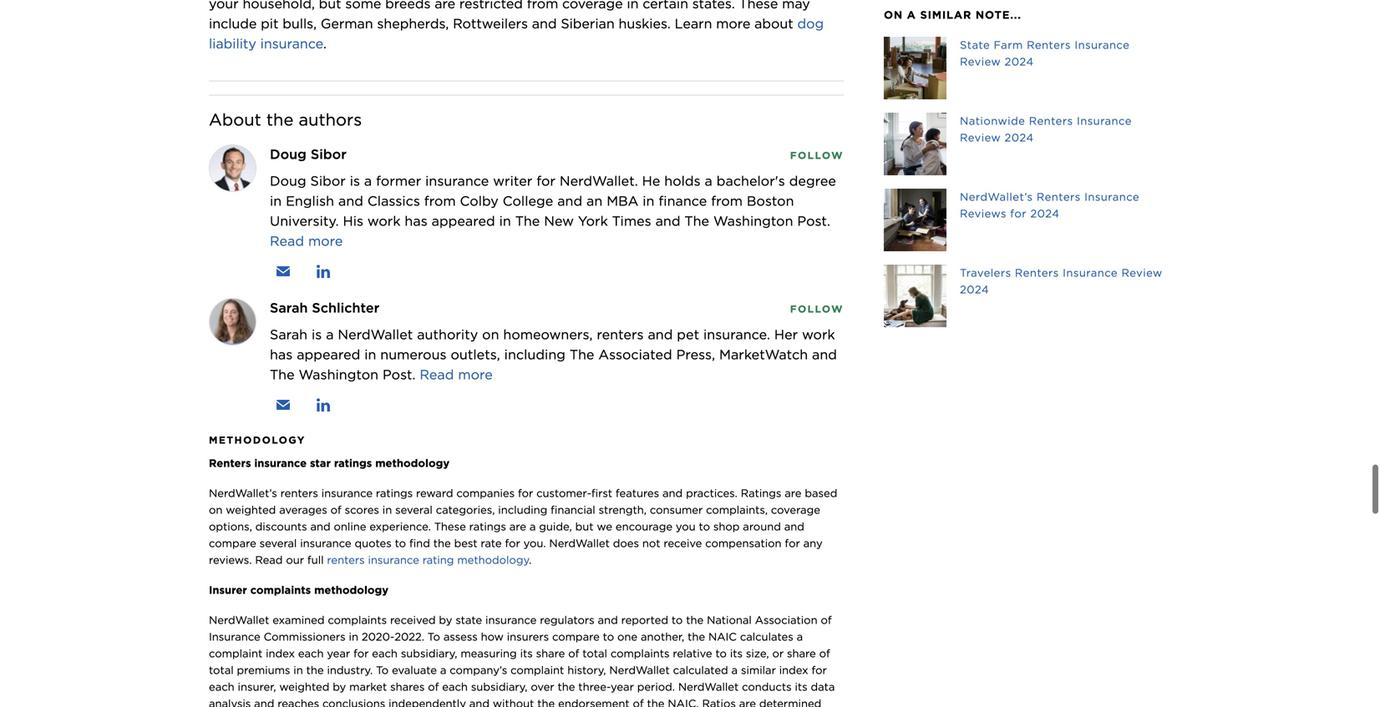 Task type: describe. For each thing, give the bounding box(es) containing it.
calculated
[[673, 664, 729, 677]]

compare inside nerdwallet examined complaints received by state insurance regulators and reported to the national association of insurance commissioners in 2020-2022. to assess how insurers compare to one another, the naic calculates a complaint index each year for each subsidiary, measuring its share of total complaints relative to its size, or share of total premiums in the industry. to evaluate a company's complaint history, nerdwallet calculated a similar index for each insurer, weighted by market shares of each subsidiary, over the three-year period. nerdwallet conducts its data analysis and reaches conclusions independently and without the endorsement of the naic. ratios are deter
[[552, 631, 600, 644]]

about the authors element
[[209, 95, 844, 419]]

her
[[775, 327, 798, 343]]

ratios
[[702, 698, 736, 708]]

options,
[[209, 521, 252, 533]]

travelers renters insurance review 2024
[[960, 267, 1163, 296]]

to left the one
[[603, 631, 614, 644]]

weighted inside nerdwallet's renters insurance ratings reward companies for customer-first features and practices. ratings are based on weighted averages of scores in several categories, including financial strength, consumer complaints, coverage options, discounts and online experience. these ratings are a guide, but we encourage you to shop around and compare several insurance quotes to find the best rate for you. nerdwallet does not receive compensation for any reviews. read our full
[[226, 504, 276, 517]]

averages
[[279, 504, 327, 517]]

ratings for methodology
[[334, 457, 372, 470]]

nationwide
[[960, 115, 1026, 127]]

renters insurance star ratings methodology
[[209, 457, 450, 470]]

practices.
[[686, 487, 738, 500]]

new
[[544, 213, 574, 229]]

experience.
[[370, 521, 431, 533]]

and up new
[[558, 193, 583, 209]]

0 horizontal spatial by
[[333, 681, 346, 694]]

each down company's
[[442, 681, 468, 694]]

a left "former"
[[364, 173, 372, 189]]

history,
[[568, 664, 606, 677]]

2024 inside "nerdwallet's renters insurance reviews for 2024"
[[1031, 207, 1060, 220]]

insurer
[[209, 584, 247, 597]]

star
[[310, 457, 331, 470]]

in left english
[[270, 193, 282, 209]]

insurance for nationwide renters insurance review 2024
[[1077, 115, 1132, 127]]

sibor for doug sibor
[[311, 146, 347, 162]]

1 vertical spatial subsidiary,
[[471, 681, 528, 694]]

to up another,
[[672, 614, 683, 627]]

features
[[616, 487, 660, 500]]

dog liability insurance link
[[209, 15, 828, 52]]

and up consumer on the bottom
[[663, 487, 683, 500]]

in left "2020-"
[[349, 631, 359, 644]]

each up analysis
[[209, 681, 235, 694]]

insurance up scores
[[322, 487, 373, 500]]

authority
[[417, 327, 478, 343]]

consumer
[[650, 504, 703, 517]]

2022.
[[395, 631, 425, 644]]

insurance inside doug sibor is a former insurance writer for nerdwallet. he holds a bachelor's degree in english and classics from colby college and an mba in finance from boston university. his work has appeared in the new york times and the washington post. read more
[[426, 173, 489, 189]]

best
[[454, 537, 478, 550]]

pet
[[677, 327, 700, 343]]

about
[[209, 110, 261, 130]]

renters for nationwide
[[1029, 115, 1074, 127]]

a inside nerdwallet's renters insurance ratings reward companies for customer-first features and practices. ratings are based on weighted averages of scores in several categories, including financial strength, consumer complaints, coverage options, discounts and online experience. these ratings are a guide, but we encourage you to shop around and compare several insurance quotes to find the best rate for you. nerdwallet does not receive compensation for any reviews. read our full
[[530, 521, 536, 533]]

2 horizontal spatial its
[[795, 681, 808, 694]]

nerdwallet's renters insurance ratings reward companies for customer-first features and practices. ratings are based on weighted averages of scores in several categories, including financial strength, consumer complaints, coverage options, discounts and online experience. these ratings are a guide, but we encourage you to shop around and compare several insurance quotes to find the best rate for you. nerdwallet does not receive compensation for any reviews. read our full
[[209, 487, 841, 567]]

naic.
[[668, 698, 699, 708]]

you
[[676, 521, 696, 533]]

in up reaches
[[294, 664, 303, 677]]

degree
[[790, 173, 837, 189]]

period.
[[637, 681, 675, 694]]

doug sibor image
[[210, 145, 256, 191]]

insurance inside dog liability insurance
[[260, 35, 323, 52]]

each down commissioners
[[298, 648, 324, 661]]

and up his
[[338, 193, 364, 209]]

numerous
[[381, 347, 447, 363]]

insurance down quotes
[[368, 554, 419, 567]]

0 vertical spatial total
[[583, 648, 608, 661]]

on
[[884, 8, 903, 21]]

to right "you"
[[699, 521, 710, 533]]

to down naic
[[716, 648, 727, 661]]

follow for sarah is a nerdwallet authority on homeowners, renters and pet insurance. her work has appeared in numerous outlets, including the associated press, marketwatch and the washington post.
[[790, 303, 844, 315]]

a inside sarah is a nerdwallet authority on homeowners, renters and pet insurance. her work has appeared in numerous outlets, including the associated press, marketwatch and the washington post.
[[326, 327, 334, 343]]

insurance for travelers renters insurance review 2024
[[1063, 267, 1118, 280]]

boston
[[747, 193, 794, 209]]

1 vertical spatial .
[[529, 554, 532, 567]]

2024 inside travelers renters insurance review 2024
[[960, 283, 990, 296]]

travelers
[[960, 267, 1012, 280]]

evaluate
[[392, 664, 437, 677]]

insurer complaints methodology
[[209, 584, 389, 597]]

conducts
[[742, 681, 792, 694]]

1 horizontal spatial renters
[[327, 554, 365, 567]]

discounts
[[255, 521, 307, 533]]

for left the 'any'
[[785, 537, 800, 550]]

appeared inside sarah is a nerdwallet authority on homeowners, renters and pet insurance. her work has appeared in numerous outlets, including the associated press, marketwatch and the washington post.
[[297, 347, 360, 363]]

2 from from the left
[[711, 193, 743, 209]]

for right rate
[[505, 537, 521, 550]]

former
[[376, 173, 421, 189]]

for up industry.
[[354, 648, 369, 661]]

press,
[[677, 347, 716, 363]]

bachelor's
[[717, 173, 786, 189]]

for up data at the right of page
[[812, 664, 827, 677]]

nerdwallet inside nerdwallet's renters insurance ratings reward companies for customer-first features and practices. ratings are based on weighted averages of scores in several categories, including financial strength, consumer complaints, coverage options, discounts and online experience. these ratings are a guide, but we encourage you to shop around and compare several insurance quotes to find the best rate for you. nerdwallet does not receive compensation for any reviews. read our full
[[549, 537, 610, 550]]

to down experience.
[[395, 537, 406, 550]]

reviews
[[960, 207, 1007, 220]]

renters for travelers
[[1015, 267, 1060, 280]]

the inside nerdwallet's renters insurance ratings reward companies for customer-first features and practices. ratings are based on weighted averages of scores in several categories, including financial strength, consumer complaints, coverage options, discounts and online experience. these ratings are a guide, but we encourage you to shop around and compare several insurance quotes to find the best rate for you. nerdwallet does not receive compensation for any reviews. read our full
[[434, 537, 451, 550]]

insurance for nerdwallet's renters insurance reviews for 2024
[[1085, 191, 1140, 204]]

naic
[[709, 631, 737, 644]]

a right the evaluate
[[440, 664, 447, 677]]

of up history,
[[569, 648, 580, 661]]

around
[[743, 521, 781, 533]]

0 horizontal spatial to
[[376, 664, 389, 677]]

in down the he
[[643, 193, 655, 209]]

1 from from the left
[[424, 193, 456, 209]]

1 horizontal spatial more
[[458, 367, 493, 383]]

and up the one
[[598, 614, 618, 627]]

and down finance
[[656, 213, 681, 229]]

1 horizontal spatial by
[[439, 614, 453, 627]]

1 horizontal spatial to
[[428, 631, 440, 644]]

insurance inside state farm renters insurance review 2024
[[1075, 38, 1130, 51]]

marketwatch
[[720, 347, 808, 363]]

and down insurer,
[[254, 698, 274, 708]]

of right association
[[821, 614, 832, 627]]

guide,
[[539, 521, 572, 533]]

size,
[[746, 648, 769, 661]]

0 horizontal spatial its
[[520, 648, 533, 661]]

english
[[286, 193, 334, 209]]

finance
[[659, 193, 707, 209]]

follow button for doug sibor is a former insurance writer for nerdwallet. he holds a bachelor's degree in english and classics from colby college and an mba in finance from boston university. his work has appeared in the new york times and the washington post.
[[790, 147, 844, 162]]

0 horizontal spatial total
[[209, 664, 234, 677]]

read inside nerdwallet's renters insurance ratings reward companies for customer-first features and practices. ratings are based on weighted averages of scores in several categories, including financial strength, consumer complaints, coverage options, discounts and online experience. these ratings are a guide, but we encourage you to shop around and compare several insurance quotes to find the best rate for you. nerdwallet does not receive compensation for any reviews. read our full
[[255, 554, 283, 567]]

0 horizontal spatial complaints
[[250, 584, 311, 597]]

companies
[[457, 487, 515, 500]]

insurance up full on the left bottom
[[300, 537, 352, 550]]

without
[[493, 698, 534, 708]]

shares
[[390, 681, 425, 694]]

state farm renters insurance review 2024
[[960, 38, 1130, 68]]

nerdwallet up the "period."
[[610, 664, 670, 677]]

and down company's
[[470, 698, 490, 708]]

0 vertical spatial .
[[323, 35, 327, 52]]

independently
[[389, 698, 466, 708]]

nerdwallet examined complaints received by state insurance regulators and reported to the national association of insurance commissioners in 2020-2022. to assess how insurers compare to one another, the naic calculates a complaint index each year for each subsidiary, measuring its share of total complaints relative to its size, or share of total premiums in the industry. to evaluate a company's complaint history, nerdwallet calculated a similar index for each insurer, weighted by market shares of each subsidiary, over the three-year period. nerdwallet conducts its data analysis and reaches conclusions independently and without the endorsement of the naic. ratios are deter
[[209, 614, 839, 708]]

has inside sarah is a nerdwallet authority on homeowners, renters and pet insurance. her work has appeared in numerous outlets, including the associated press, marketwatch and the washington post.
[[270, 347, 293, 363]]

in down college
[[499, 213, 511, 229]]

nerdwallet inside sarah is a nerdwallet authority on homeowners, renters and pet insurance. her work has appeared in numerous outlets, including the associated press, marketwatch and the washington post.
[[338, 327, 413, 343]]

state
[[960, 38, 991, 51]]

including inside sarah is a nerdwallet authority on homeowners, renters and pet insurance. her work has appeared in numerous outlets, including the associated press, marketwatch and the washington post.
[[505, 347, 566, 363]]

one
[[618, 631, 638, 644]]

0 vertical spatial year
[[327, 648, 350, 661]]

0 horizontal spatial several
[[260, 537, 297, 550]]

0 vertical spatial methodology
[[375, 457, 450, 470]]

the down homeowners, on the top left of the page
[[570, 347, 595, 363]]

he
[[642, 173, 661, 189]]

financial
[[551, 504, 596, 517]]

of down the "period."
[[633, 698, 644, 708]]

categories,
[[436, 504, 495, 517]]

the down finance
[[685, 213, 710, 229]]

dog
[[798, 15, 824, 32]]

a down association
[[797, 631, 803, 644]]

for left customer-
[[518, 487, 533, 500]]

nationwide renters insurance review 2024
[[960, 115, 1132, 144]]

work inside sarah is a nerdwallet authority on homeowners, renters and pet insurance. her work has appeared in numerous outlets, including the associated press, marketwatch and the washington post.
[[802, 327, 836, 343]]

receive
[[664, 537, 702, 550]]

doug for doug sibor
[[270, 146, 307, 162]]

on inside sarah is a nerdwallet authority on homeowners, renters and pet insurance. her work has appeared in numerous outlets, including the associated press, marketwatch and the washington post.
[[482, 327, 499, 343]]

scores
[[345, 504, 379, 517]]

2 horizontal spatial are
[[785, 487, 802, 500]]

authors
[[299, 110, 362, 130]]

review inside state farm renters insurance review 2024
[[960, 55, 1001, 68]]

colby
[[460, 193, 499, 209]]

customer-
[[537, 487, 592, 500]]

sarah is a nerdwallet authority on homeowners, renters and pet insurance. her work has appeared in numerous outlets, including the associated press, marketwatch and the washington post.
[[270, 327, 837, 383]]

in inside nerdwallet's renters insurance ratings reward companies for customer-first features and practices. ratings are based on weighted averages of scores in several categories, including financial strength, consumer complaints, coverage options, discounts and online experience. these ratings are a guide, but we encourage you to shop around and compare several insurance quotes to find the best rate for you. nerdwallet does not receive compensation for any reviews. read our full
[[383, 504, 392, 517]]

but
[[576, 521, 594, 533]]

company's
[[450, 664, 508, 677]]

homeowners,
[[503, 327, 593, 343]]

and down coverage
[[785, 521, 805, 533]]

sarah schlichter
[[270, 300, 380, 316]]

coverage
[[771, 504, 821, 517]]

renters down the methodology
[[209, 457, 251, 470]]

2 vertical spatial ratings
[[469, 521, 506, 533]]

national
[[707, 614, 752, 627]]

1 horizontal spatial similar
[[921, 8, 972, 21]]

renters insurance rating methodology .
[[327, 554, 532, 567]]

and down averages
[[310, 521, 331, 533]]

sarah schlichter link
[[270, 300, 380, 316]]

washington inside doug sibor is a former insurance writer for nerdwallet. he holds a bachelor's degree in english and classics from colby college and an mba in finance from boston university. his work has appeared in the new york times and the washington post. read more
[[714, 213, 794, 229]]

a right the on
[[907, 8, 917, 21]]

post. inside doug sibor is a former insurance writer for nerdwallet. he holds a bachelor's degree in english and classics from colby college and an mba in finance from boston university. his work has appeared in the new york times and the washington post. read more
[[798, 213, 831, 229]]

schlichter
[[312, 300, 380, 316]]

insurers
[[507, 631, 549, 644]]

endorsement
[[558, 698, 630, 708]]

compare inside nerdwallet's renters insurance ratings reward companies for customer-first features and practices. ratings are based on weighted averages of scores in several categories, including financial strength, consumer complaints, coverage options, discounts and online experience. these ratings are a guide, but we encourage you to shop around and compare several insurance quotes to find the best rate for you. nerdwallet does not receive compensation for any reviews. read our full
[[209, 537, 256, 550]]

0 vertical spatial several
[[395, 504, 433, 517]]



Task type: locate. For each thing, give the bounding box(es) containing it.
0 horizontal spatial from
[[424, 193, 456, 209]]

nerdwallet's
[[960, 191, 1033, 204], [209, 487, 277, 500]]

1 vertical spatial on
[[209, 504, 223, 517]]

0 vertical spatial work
[[368, 213, 401, 229]]

does
[[613, 537, 639, 550]]

the up the methodology
[[270, 367, 295, 383]]

nerdwallet's for nerdwallet's renters insurance ratings reward companies for customer-first features and practices. ratings are based on weighted averages of scores in several categories, including financial strength, consumer complaints, coverage options, discounts and online experience. these ratings are a guide, but we encourage you to shop around and compare several insurance quotes to find the best rate for you. nerdwallet does not receive compensation for any reviews. read our full
[[209, 487, 277, 500]]

has down classics
[[405, 213, 428, 229]]

subsidiary, up the evaluate
[[401, 648, 458, 661]]

three-
[[579, 681, 611, 694]]

of inside nerdwallet's renters insurance ratings reward companies for customer-first features and practices. ratings are based on weighted averages of scores in several categories, including financial strength, consumer complaints, coverage options, discounts and online experience. these ratings are a guide, but we encourage you to shop around and compare several insurance quotes to find the best rate for you. nerdwallet does not receive compensation for any reviews. read our full
[[331, 504, 342, 517]]

is inside sarah is a nerdwallet authority on homeowners, renters and pet insurance. her work has appeared in numerous outlets, including the associated press, marketwatch and the washington post.
[[312, 327, 322, 343]]

appeared down sarah schlichter
[[297, 347, 360, 363]]

1 vertical spatial follow button
[[790, 301, 844, 316]]

the down college
[[515, 213, 540, 229]]

1 horizontal spatial on
[[482, 327, 499, 343]]

is down sarah schlichter
[[312, 327, 322, 343]]

0 horizontal spatial subsidiary,
[[401, 648, 458, 661]]

examined
[[273, 614, 325, 627]]

2 follow button from the top
[[790, 301, 844, 316]]

appeared inside doug sibor is a former insurance writer for nerdwallet. he holds a bachelor's degree in english and classics from colby college and an mba in finance from boston university. his work has appeared in the new york times and the washington post. read more
[[432, 213, 495, 229]]

1 horizontal spatial are
[[739, 698, 756, 708]]

insurance down the methodology
[[254, 457, 307, 470]]

0 horizontal spatial renters
[[281, 487, 318, 500]]

0 vertical spatial index
[[266, 648, 295, 661]]

read down the numerous
[[420, 367, 454, 383]]

2 horizontal spatial renters
[[597, 327, 644, 343]]

farm
[[994, 38, 1024, 51]]

mba
[[607, 193, 639, 209]]

weighted inside nerdwallet examined complaints received by state insurance regulators and reported to the national association of insurance commissioners in 2020-2022. to assess how insurers compare to one another, the naic calculates a complaint index each year for each subsidiary, measuring its share of total complaints relative to its size, or share of total premiums in the industry. to evaluate a company's complaint history, nerdwallet calculated a similar index for each insurer, weighted by market shares of each subsidiary, over the three-year period. nerdwallet conducts its data analysis and reaches conclusions independently and without the endorsement of the naic. ratios are deter
[[279, 681, 330, 694]]

nerdwallet's renters insurance reviews for 2024 link
[[884, 189, 1172, 252]]

dog liability insurance
[[209, 15, 828, 52]]

the
[[515, 213, 540, 229], [685, 213, 710, 229], [570, 347, 595, 363], [270, 367, 295, 383]]

subsidiary, up without
[[471, 681, 528, 694]]

0 vertical spatial post.
[[798, 213, 831, 229]]

to
[[699, 521, 710, 533], [395, 537, 406, 550], [672, 614, 683, 627], [603, 631, 614, 644], [716, 648, 727, 661]]

each down "2020-"
[[372, 648, 398, 661]]

post. down the numerous
[[383, 367, 416, 383]]

methodology
[[209, 434, 306, 447]]

are up you.
[[510, 521, 527, 533]]

read more link for sibor
[[270, 233, 343, 249]]

review inside travelers renters insurance review 2024
[[1122, 267, 1163, 280]]

complaint up over
[[511, 664, 564, 677]]

0 vertical spatial read more link
[[270, 233, 343, 249]]

of
[[331, 504, 342, 517], [821, 614, 832, 627], [569, 648, 580, 661], [820, 648, 831, 661], [428, 681, 439, 694], [633, 698, 644, 708]]

on inside nerdwallet's renters insurance ratings reward companies for customer-first features and practices. ratings are based on weighted averages of scores in several categories, including financial strength, consumer complaints, coverage options, discounts and online experience. these ratings are a guide, but we encourage you to shop around and compare several insurance quotes to find the best rate for you. nerdwallet does not receive compensation for any reviews. read our full
[[209, 504, 223, 517]]

1 horizontal spatial subsidiary,
[[471, 681, 528, 694]]

1 horizontal spatial is
[[350, 173, 360, 189]]

insurance inside nerdwallet examined complaints received by state insurance regulators and reported to the national association of insurance commissioners in 2020-2022. to assess how insurers compare to one another, the naic calculates a complaint index each year for each subsidiary, measuring its share of total complaints relative to its size, or share of total premiums in the industry. to evaluate a company's complaint history, nerdwallet calculated a similar index for each insurer, weighted by market shares of each subsidiary, over the three-year period. nerdwallet conducts its data analysis and reaches conclusions independently and without the endorsement of the naic. ratios are deter
[[209, 631, 261, 644]]

washington down schlichter
[[299, 367, 379, 383]]

methodology down full on the left bottom
[[314, 584, 389, 597]]

1 vertical spatial sibor
[[311, 173, 346, 189]]

2 vertical spatial are
[[739, 698, 756, 708]]

of up online
[[331, 504, 342, 517]]

1 horizontal spatial read more link
[[420, 367, 493, 383]]

analysis
[[209, 698, 251, 708]]

more down "university."
[[308, 233, 343, 249]]

2024 inside the nationwide renters insurance review 2024
[[1005, 131, 1034, 144]]

measuring
[[461, 648, 517, 661]]

including down homeowners, on the top left of the page
[[505, 347, 566, 363]]

1 vertical spatial year
[[611, 681, 634, 694]]

similar up the state
[[921, 8, 972, 21]]

insurance
[[260, 35, 323, 52], [426, 173, 489, 189], [254, 457, 307, 470], [322, 487, 373, 500], [300, 537, 352, 550], [368, 554, 419, 567], [486, 614, 537, 627]]

complaints down our
[[250, 584, 311, 597]]

read more
[[420, 367, 493, 383]]

travelers renters insurance review 2024 link
[[884, 265, 1172, 328]]

renters insurance rating methodology link
[[327, 554, 529, 567]]

0 horizontal spatial index
[[266, 648, 295, 661]]

a right holds
[[705, 173, 713, 189]]

of up data at the right of page
[[820, 648, 831, 661]]

writer
[[493, 173, 533, 189]]

0 vertical spatial on
[[482, 327, 499, 343]]

has inside doug sibor is a former insurance writer for nerdwallet. he holds a bachelor's degree in english and classics from colby college and an mba in finance from boston university. his work has appeared in the new york times and the washington post. read more
[[405, 213, 428, 229]]

sibor down 'authors'
[[311, 146, 347, 162]]

we
[[597, 521, 613, 533]]

0 vertical spatial has
[[405, 213, 428, 229]]

reaches
[[278, 698, 319, 708]]

his
[[343, 213, 364, 229]]

relative
[[673, 648, 713, 661]]

these
[[434, 521, 466, 533]]

1 vertical spatial by
[[333, 681, 346, 694]]

0 horizontal spatial post.
[[383, 367, 416, 383]]

renters inside travelers renters insurance review 2024
[[1015, 267, 1060, 280]]

1 vertical spatial renters
[[281, 487, 318, 500]]

any
[[804, 537, 823, 550]]

are down conducts
[[739, 698, 756, 708]]

association
[[755, 614, 818, 627]]

0 vertical spatial follow
[[790, 149, 844, 162]]

1 vertical spatial follow
[[790, 303, 844, 315]]

0 vertical spatial appeared
[[432, 213, 495, 229]]

1 vertical spatial appeared
[[297, 347, 360, 363]]

york
[[578, 213, 608, 229]]

1 horizontal spatial several
[[395, 504, 433, 517]]

to right 2022.
[[428, 631, 440, 644]]

state
[[456, 614, 482, 627]]

0 vertical spatial review
[[960, 55, 1001, 68]]

0 horizontal spatial .
[[323, 35, 327, 52]]

sibor
[[311, 146, 347, 162], [311, 173, 346, 189]]

are up coverage
[[785, 487, 802, 500]]

read more link for schlichter
[[420, 367, 493, 383]]

0 horizontal spatial are
[[510, 521, 527, 533]]

renters right farm
[[1027, 38, 1071, 51]]

ratings for reward
[[376, 487, 413, 500]]

similar inside nerdwallet examined complaints received by state insurance regulators and reported to the national association of insurance commissioners in 2020-2022. to assess how insurers compare to one another, the naic calculates a complaint index each year for each subsidiary, measuring its share of total complaints relative to its size, or share of total premiums in the industry. to evaluate a company's complaint history, nerdwallet calculated a similar index for each insurer, weighted by market shares of each subsidiary, over the three-year period. nerdwallet conducts its data analysis and reaches conclusions independently and without the endorsement of the naic. ratios are deter
[[741, 664, 776, 677]]

over
[[531, 681, 555, 694]]

1 horizontal spatial complaint
[[511, 664, 564, 677]]

review for nationwide renters insurance review 2024
[[960, 131, 1001, 144]]

shop
[[714, 521, 740, 533]]

review inside the nationwide renters insurance review 2024
[[960, 131, 1001, 144]]

is inside doug sibor is a former insurance writer for nerdwallet. he holds a bachelor's degree in english and classics from colby college and an mba in finance from boston university. his work has appeared in the new york times and the washington post. read more
[[350, 173, 360, 189]]

insurance up colby
[[426, 173, 489, 189]]

read inside doug sibor is a former insurance writer for nerdwallet. he holds a bachelor's degree in english and classics from colby college and an mba in finance from boston university. his work has appeared in the new york times and the washington post. read more
[[270, 233, 304, 249]]

1 horizontal spatial ratings
[[376, 487, 413, 500]]

nerdwallet down insurer
[[209, 614, 269, 627]]

complaint
[[209, 648, 263, 661], [511, 664, 564, 677]]

year
[[327, 648, 350, 661], [611, 681, 634, 694]]

ratings up experience.
[[376, 487, 413, 500]]

full
[[307, 554, 324, 567]]

year up industry.
[[327, 648, 350, 661]]

nerdwallet's inside nerdwallet's renters insurance ratings reward companies for customer-first features and practices. ratings are based on weighted averages of scores in several categories, including financial strength, consumer complaints, coverage options, discounts and online experience. these ratings are a guide, but we encourage you to shop around and compare several insurance quotes to find the best rate for you. nerdwallet does not receive compensation for any reviews. read our full
[[209, 487, 277, 500]]

in inside sarah is a nerdwallet authority on homeowners, renters and pet insurance. her work has appeared in numerous outlets, including the associated press, marketwatch and the washington post.
[[365, 347, 376, 363]]

compare down "regulators"
[[552, 631, 600, 644]]

doug up english
[[270, 173, 306, 189]]

1 horizontal spatial post.
[[798, 213, 831, 229]]

including inside nerdwallet's renters insurance ratings reward companies for customer-first features and practices. ratings are based on weighted averages of scores in several categories, including financial strength, consumer complaints, coverage options, discounts and online experience. these ratings are a guide, but we encourage you to shop around and compare several insurance quotes to find the best rate for you. nerdwallet does not receive compensation for any reviews. read our full
[[498, 504, 548, 517]]

insurance inside travelers renters insurance review 2024
[[1063, 267, 1118, 280]]

college
[[503, 193, 554, 209]]

renters inside sarah is a nerdwallet authority on homeowners, renters and pet insurance. her work has appeared in numerous outlets, including the associated press, marketwatch and the washington post.
[[597, 327, 644, 343]]

1 horizontal spatial its
[[730, 648, 743, 661]]

outlets,
[[451, 347, 500, 363]]

0 horizontal spatial on
[[209, 504, 223, 517]]

nerdwallet.
[[560, 173, 638, 189]]

2 horizontal spatial ratings
[[469, 521, 506, 533]]

. up 'authors'
[[323, 35, 327, 52]]

2 doug from the top
[[270, 173, 306, 189]]

first
[[592, 487, 613, 500]]

0 horizontal spatial ratings
[[334, 457, 372, 470]]

1 follow button from the top
[[790, 147, 844, 162]]

1 vertical spatial washington
[[299, 367, 379, 383]]

industry.
[[327, 664, 373, 677]]

2 horizontal spatial complaints
[[611, 648, 670, 661]]

premiums
[[237, 664, 290, 677]]

year up endorsement
[[611, 681, 634, 694]]

1 horizontal spatial appeared
[[432, 213, 495, 229]]

1 vertical spatial several
[[260, 537, 297, 550]]

1 vertical spatial read
[[420, 367, 454, 383]]

insurance inside nerdwallet examined complaints received by state insurance regulators and reported to the national association of insurance commissioners in 2020-2022. to assess how insurers compare to one another, the naic calculates a complaint index each year for each subsidiary, measuring its share of total complaints relative to its size, or share of total premiums in the industry. to evaluate a company's complaint history, nerdwallet calculated a similar index for each insurer, weighted by market shares of each subsidiary, over the three-year period. nerdwallet conducts its data analysis and reaches conclusions independently and without the endorsement of the naic. ratios are deter
[[486, 614, 537, 627]]

a up you.
[[530, 521, 536, 533]]

2024 right reviews
[[1031, 207, 1060, 220]]

2 vertical spatial complaints
[[611, 648, 670, 661]]

1 vertical spatial complaints
[[328, 614, 387, 627]]

online
[[334, 521, 366, 533]]

more inside doug sibor is a former insurance writer for nerdwallet. he holds a bachelor's degree in english and classics from colby college and an mba in finance from boston university. his work has appeared in the new york times and the washington post. read more
[[308, 233, 343, 249]]

work down classics
[[368, 213, 401, 229]]

read more link down outlets,
[[420, 367, 493, 383]]

has down sarah schlichter
[[270, 347, 293, 363]]

doug
[[270, 146, 307, 162], [270, 173, 306, 189]]

its
[[520, 648, 533, 661], [730, 648, 743, 661], [795, 681, 808, 694]]

0 horizontal spatial complaint
[[209, 648, 263, 661]]

in
[[270, 193, 282, 209], [643, 193, 655, 209], [499, 213, 511, 229], [365, 347, 376, 363], [383, 504, 392, 517], [349, 631, 359, 644], [294, 664, 303, 677]]

in up experience.
[[383, 504, 392, 517]]

appeared down colby
[[432, 213, 495, 229]]

1 vertical spatial is
[[312, 327, 322, 343]]

on a similar note...
[[884, 8, 1022, 21]]

rate
[[481, 537, 502, 550]]

nerdwallet
[[338, 327, 413, 343], [549, 537, 610, 550], [209, 614, 269, 627], [610, 664, 670, 677], [679, 681, 739, 694]]

0 horizontal spatial similar
[[741, 664, 776, 677]]

from down bachelor's
[[711, 193, 743, 209]]

complaints
[[250, 584, 311, 597], [328, 614, 387, 627], [611, 648, 670, 661]]

are inside nerdwallet examined complaints received by state insurance regulators and reported to the national association of insurance commissioners in 2020-2022. to assess how insurers compare to one another, the naic calculates a complaint index each year for each subsidiary, measuring its share of total complaints relative to its size, or share of total premiums in the industry. to evaluate a company's complaint history, nerdwallet calculated a similar index for each insurer, weighted by market shares of each subsidiary, over the three-year period. nerdwallet conducts its data analysis and reaches conclusions independently and without the endorsement of the naic. ratios are deter
[[739, 698, 756, 708]]

rating
[[423, 554, 454, 567]]

complaint up premiums
[[209, 648, 263, 661]]

doug inside doug sibor is a former insurance writer for nerdwallet. he holds a bachelor's degree in english and classics from colby college and an mba in finance from boston university. his work has appeared in the new york times and the washington post. read more
[[270, 173, 306, 189]]

nerdwallet's inside "nerdwallet's renters insurance reviews for 2024"
[[960, 191, 1033, 204]]

0 vertical spatial sarah
[[270, 300, 308, 316]]

insurance right liability
[[260, 35, 323, 52]]

0 vertical spatial read
[[270, 233, 304, 249]]

renters up averages
[[281, 487, 318, 500]]

follow button up her
[[790, 301, 844, 316]]

read more link
[[270, 233, 343, 249], [420, 367, 493, 383]]

sarah down sarah schlichter
[[270, 327, 308, 343]]

2024 down travelers at the right top
[[960, 283, 990, 296]]

by up assess
[[439, 614, 453, 627]]

0 vertical spatial more
[[308, 233, 343, 249]]

0 vertical spatial nerdwallet's
[[960, 191, 1033, 204]]

0 horizontal spatial share
[[536, 648, 565, 661]]

1 horizontal spatial washington
[[714, 213, 794, 229]]

washington down "boston"
[[714, 213, 794, 229]]

market
[[349, 681, 387, 694]]

quotes
[[355, 537, 392, 550]]

1 horizontal spatial share
[[787, 648, 816, 661]]

1 vertical spatial post.
[[383, 367, 416, 383]]

renters for nerdwallet's
[[1037, 191, 1081, 204]]

follow
[[790, 149, 844, 162], [790, 303, 844, 315]]

2020-
[[362, 631, 395, 644]]

1 vertical spatial has
[[270, 347, 293, 363]]

more down outlets,
[[458, 367, 493, 383]]

1 vertical spatial doug
[[270, 173, 306, 189]]

share right or
[[787, 648, 816, 661]]

doug down about the authors
[[270, 146, 307, 162]]

another,
[[641, 631, 685, 644]]

follow up degree
[[790, 149, 844, 162]]

nerdwallet down but
[[549, 537, 610, 550]]

follow for doug sibor is a former insurance writer for nerdwallet. he holds a bachelor's degree in english and classics from colby college and an mba in finance from boston university. his work has appeared in the new york times and the washington post.
[[790, 149, 844, 162]]

for inside doug sibor is a former insurance writer for nerdwallet. he holds a bachelor's degree in english and classics from colby college and an mba in finance from boston university. his work has appeared in the new york times and the washington post. read more
[[537, 173, 556, 189]]

work right her
[[802, 327, 836, 343]]

1 doug from the top
[[270, 146, 307, 162]]

insurance inside "nerdwallet's renters insurance reviews for 2024"
[[1085, 191, 1140, 204]]

several
[[395, 504, 433, 517], [260, 537, 297, 550]]

work inside doug sibor is a former insurance writer for nerdwallet. he holds a bachelor's degree in english and classics from colby college and an mba in finance from boston university. his work has appeared in the new york times and the washington post. read more
[[368, 213, 401, 229]]

1 vertical spatial weighted
[[279, 681, 330, 694]]

2024 inside state farm renters insurance review 2024
[[1005, 55, 1034, 68]]

1 vertical spatial compare
[[552, 631, 600, 644]]

ratings right the star
[[334, 457, 372, 470]]

several up experience.
[[395, 504, 433, 517]]

0 vertical spatial is
[[350, 173, 360, 189]]

1 horizontal spatial has
[[405, 213, 428, 229]]

1 vertical spatial nerdwallet's
[[209, 487, 277, 500]]

. down you.
[[529, 554, 532, 567]]

0 horizontal spatial more
[[308, 233, 343, 249]]

state farm renters insurance review 2024 link
[[884, 37, 1172, 99]]

doug for doug sibor is a former insurance writer for nerdwallet. he holds a bachelor's degree in english and classics from colby college and an mba in finance from boston university. his work has appeared in the new york times and the washington post. read more
[[270, 173, 306, 189]]

reported
[[621, 614, 669, 627]]

by
[[439, 614, 453, 627], [333, 681, 346, 694]]

1 horizontal spatial work
[[802, 327, 836, 343]]

times
[[612, 213, 652, 229]]

0 horizontal spatial washington
[[299, 367, 379, 383]]

regulators
[[540, 614, 595, 627]]

insurance inside the nationwide renters insurance review 2024
[[1077, 115, 1132, 127]]

washington
[[714, 213, 794, 229], [299, 367, 379, 383]]

of up independently
[[428, 681, 439, 694]]

note...
[[976, 8, 1022, 21]]

sarah
[[270, 300, 308, 316], [270, 327, 308, 343]]

complaints,
[[706, 504, 768, 517]]

0 horizontal spatial read more link
[[270, 233, 343, 249]]

sarah schlichter image
[[210, 299, 256, 345]]

renters inside "nerdwallet's renters insurance reviews for 2024"
[[1037, 191, 1081, 204]]

reviews.
[[209, 554, 252, 567]]

renters inside state farm renters insurance review 2024
[[1027, 38, 1071, 51]]

for inside "nerdwallet's renters insurance reviews for 2024"
[[1011, 207, 1027, 220]]

1 vertical spatial complaint
[[511, 664, 564, 677]]

on up options,
[[209, 504, 223, 517]]

doug sibor is a former insurance writer for nerdwallet. he holds a bachelor's degree in english and classics from colby college and an mba in finance from boston university. his work has appeared in the new york times and the washington post. read more
[[270, 173, 837, 249]]

0 horizontal spatial nerdwallet's
[[209, 487, 277, 500]]

a right calculated at the bottom of page
[[732, 664, 738, 677]]

post. down degree
[[798, 213, 831, 229]]

1 sarah from the top
[[270, 300, 308, 316]]

nerdwallet down calculated at the bottom of page
[[679, 681, 739, 694]]

2 share from the left
[[787, 648, 816, 661]]

2 vertical spatial methodology
[[314, 584, 389, 597]]

0 horizontal spatial is
[[312, 327, 322, 343]]

post.
[[798, 213, 831, 229], [383, 367, 416, 383]]

post. inside sarah is a nerdwallet authority on homeowners, renters and pet insurance. her work has appeared in numerous outlets, including the associated press, marketwatch and the washington post.
[[383, 367, 416, 383]]

1 follow from the top
[[790, 149, 844, 162]]

renters inside nerdwallet's renters insurance ratings reward companies for customer-first features and practices. ratings are based on weighted averages of scores in several categories, including financial strength, consumer complaints, coverage options, discounts and online experience. these ratings are a guide, but we encourage you to shop around and compare several insurance quotes to find the best rate for you. nerdwallet does not receive compensation for any reviews. read our full
[[281, 487, 318, 500]]

1 sibor from the top
[[311, 146, 347, 162]]

0 vertical spatial complaint
[[209, 648, 263, 661]]

1 vertical spatial similar
[[741, 664, 776, 677]]

2 vertical spatial renters
[[327, 554, 365, 567]]

0 vertical spatial subsidiary,
[[401, 648, 458, 661]]

in left the numerous
[[365, 347, 376, 363]]

2 sarah from the top
[[270, 327, 308, 343]]

renters inside the nationwide renters insurance review 2024
[[1029, 115, 1074, 127]]

sibor inside doug sibor is a former insurance writer for nerdwallet. he holds a bachelor's degree in english and classics from colby college and an mba in finance from boston university. his work has appeared in the new york times and the washington post. read more
[[311, 173, 346, 189]]

to up market
[[376, 664, 389, 677]]

1 vertical spatial work
[[802, 327, 836, 343]]

sarah for sarah schlichter
[[270, 300, 308, 316]]

washington inside sarah is a nerdwallet authority on homeowners, renters and pet insurance. her work has appeared in numerous outlets, including the associated press, marketwatch and the washington post.
[[299, 367, 379, 383]]

total up history,
[[583, 648, 608, 661]]

or
[[773, 648, 784, 661]]

1 horizontal spatial year
[[611, 681, 634, 694]]

our
[[286, 554, 304, 567]]

sibor for doug sibor is a former insurance writer for nerdwallet. he holds a bachelor's degree in english and classics from colby college and an mba in finance from boston university. his work has appeared in the new york times and the washington post. read more
[[311, 173, 346, 189]]

1 vertical spatial methodology
[[457, 554, 529, 567]]

sibor up english
[[311, 173, 346, 189]]

and left pet in the top of the page
[[648, 327, 673, 343]]

received
[[390, 614, 436, 627]]

1 vertical spatial review
[[960, 131, 1001, 144]]

renters up associated
[[597, 327, 644, 343]]

2 sibor from the top
[[311, 173, 346, 189]]

sarah for sarah is a nerdwallet authority on homeowners, renters and pet insurance. her work has appeared in numerous outlets, including the associated press, marketwatch and the washington post.
[[270, 327, 308, 343]]

work
[[368, 213, 401, 229], [802, 327, 836, 343]]

review for travelers renters insurance review 2024
[[1122, 267, 1163, 280]]

sarah inside sarah is a nerdwallet authority on homeowners, renters and pet insurance. her work has appeared in numerous outlets, including the associated press, marketwatch and the washington post.
[[270, 327, 308, 343]]

2 follow from the top
[[790, 303, 844, 315]]

1 vertical spatial index
[[780, 664, 809, 677]]

methodology up 'reward'
[[375, 457, 450, 470]]

more
[[308, 233, 343, 249], [458, 367, 493, 383]]

1 horizontal spatial from
[[711, 193, 743, 209]]

1 horizontal spatial index
[[780, 664, 809, 677]]

including
[[505, 347, 566, 363], [498, 504, 548, 517]]

1 share from the left
[[536, 648, 565, 661]]

nerdwallet's up reviews
[[960, 191, 1033, 204]]

and right marketwatch
[[812, 347, 837, 363]]

read left our
[[255, 554, 283, 567]]

on
[[482, 327, 499, 343], [209, 504, 223, 517]]

compare down options,
[[209, 537, 256, 550]]

nerdwallet's for nerdwallet's renters insurance reviews for 2024
[[960, 191, 1033, 204]]

follow button for sarah is a nerdwallet authority on homeowners, renters and pet insurance. her work has appeared in numerous outlets, including the associated press, marketwatch and the washington post.
[[790, 301, 844, 316]]

1 vertical spatial are
[[510, 521, 527, 533]]

1 vertical spatial ratings
[[376, 487, 413, 500]]

share
[[536, 648, 565, 661], [787, 648, 816, 661]]

2024
[[1005, 55, 1034, 68], [1005, 131, 1034, 144], [1031, 207, 1060, 220], [960, 283, 990, 296]]

nerdwallet down schlichter
[[338, 327, 413, 343]]



Task type: vqa. For each thing, say whether or not it's contained in the screenshot.
rightmost if
no



